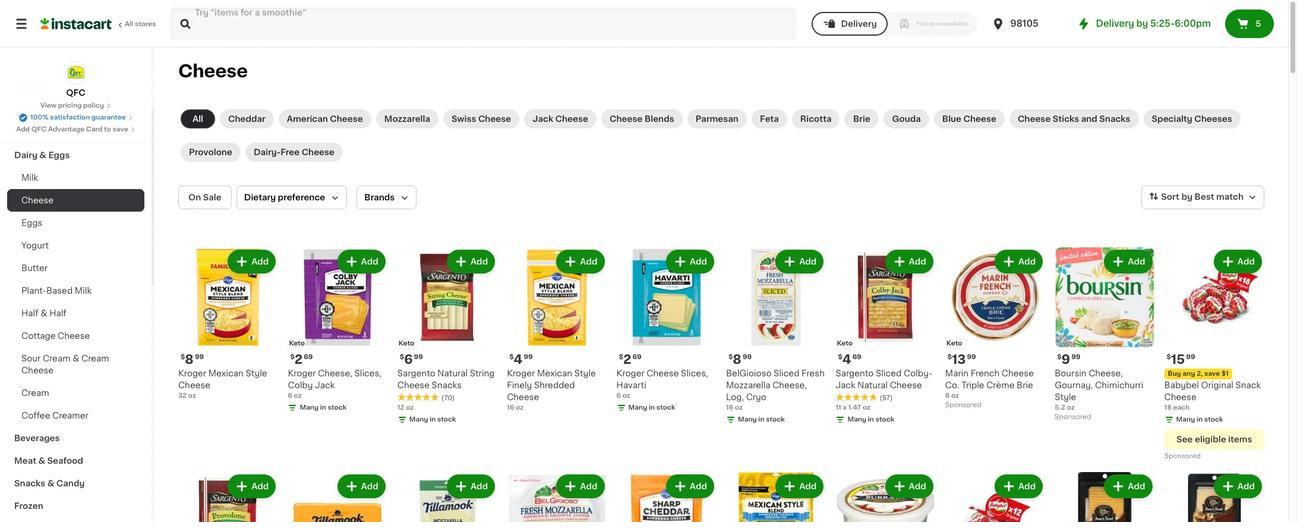 Task type: vqa. For each thing, say whether or not it's contained in the screenshot.
Set in THE CHAMPAGNE TOAST GIFT BOX SET 1 EACH
no



Task type: describe. For each thing, give the bounding box(es) containing it.
marin
[[946, 369, 969, 378]]

thanksgiving
[[14, 106, 71, 114]]

2 for kroger cheese, slices, colby jack
[[295, 353, 303, 366]]

& for eggs
[[39, 151, 46, 159]]

kroger for finely
[[507, 369, 535, 378]]

sponsored badge image for 9
[[1056, 414, 1091, 421]]

stores
[[135, 21, 156, 27]]

coffee
[[21, 411, 50, 420]]

policy
[[83, 102, 104, 109]]

69 for cheese,
[[304, 354, 313, 361]]

kroger for cheese
[[178, 369, 206, 378]]

kroger mexican style finely shredded cheese 16 oz
[[507, 369, 596, 411]]

jack inside 'kroger cheese, slices, colby jack 6 oz'
[[315, 381, 335, 390]]

$ 4 69
[[839, 353, 862, 366]]

many in stock for mozzarella
[[738, 416, 785, 423]]

snacks & candy link
[[7, 472, 144, 495]]

oz right 12
[[406, 405, 414, 411]]

dairy-free cheese link
[[246, 143, 343, 162]]

butter
[[21, 264, 48, 272]]

kroger cheese slices, havarti 6 oz
[[617, 369, 709, 399]]

$ for kroger mexican style finely shredded cheese
[[510, 354, 514, 361]]

1 horizontal spatial save
[[1205, 371, 1221, 377]]

all stores link
[[40, 7, 157, 40]]

keto for 2
[[289, 340, 305, 347]]

oz inside boursin cheese, gournay, chimichurri style 5.2 oz
[[1068, 405, 1075, 411]]

product group containing 9
[[1056, 247, 1156, 424]]

feta
[[760, 115, 779, 123]]

cheese inside sargento natural string cheese snacks
[[398, 381, 430, 390]]

service type group
[[812, 12, 978, 36]]

log,
[[727, 393, 745, 402]]

cream down cottage cheese
[[43, 354, 71, 363]]

butter link
[[7, 257, 144, 279]]

5.2
[[1056, 405, 1066, 411]]

cheese inside marin french cheese co. triple crème brie 8 oz
[[1002, 369, 1035, 378]]

slices, for kroger cheese slices, havarti
[[681, 369, 709, 378]]

cottage cheese link
[[7, 325, 144, 347]]

chimichurri
[[1096, 381, 1144, 390]]

$ for sargento natural string cheese snacks
[[400, 354, 404, 361]]

see
[[1177, 435, 1194, 444]]

1 horizontal spatial eggs
[[48, 151, 70, 159]]

0 vertical spatial qfc
[[66, 89, 85, 97]]

eggs link
[[7, 212, 144, 234]]

colby
[[288, 381, 313, 390]]

in down sargento natural string cheese snacks
[[430, 416, 436, 423]]

(70)
[[442, 395, 455, 402]]

recipes link
[[7, 76, 144, 99]]

plant-based milk
[[21, 287, 92, 295]]

& for half
[[41, 309, 47, 318]]

jack cheese link
[[525, 109, 597, 128]]

provolone link
[[181, 143, 241, 162]]

many down 1.47
[[848, 416, 867, 423]]

$ 2 69 for kroger cheese, slices, colby jack
[[290, 353, 313, 366]]

french
[[971, 369, 1000, 378]]

product group containing 13
[[946, 247, 1046, 412]]

stock for cheese
[[1205, 416, 1224, 423]]

coffee creamer
[[21, 411, 89, 420]]

& for candy
[[47, 479, 54, 488]]

satisfaction
[[50, 114, 90, 121]]

guarantee
[[92, 114, 126, 121]]

5:25-
[[1151, 19, 1176, 28]]

many for colby
[[300, 405, 319, 411]]

boursin cheese, gournay, chimichurri style 5.2 oz
[[1056, 369, 1144, 411]]

dietary
[[244, 193, 276, 202]]

69 inside $ 4 69
[[853, 354, 862, 361]]

all link
[[181, 109, 215, 128]]

on sale
[[188, 193, 222, 202]]

16 inside belgioioso sliced fresh mozzarella cheese, log, cryo 16 oz
[[727, 405, 734, 411]]

cheeses
[[1195, 115, 1233, 123]]

98105
[[1011, 19, 1039, 28]]

$ for boursin cheese, gournay, chimichurri style
[[1058, 354, 1062, 361]]

99 for belgioioso sliced fresh mozzarella cheese, log, cryo
[[743, 354, 752, 361]]

0 vertical spatial snacks
[[1100, 115, 1131, 123]]

creamer
[[52, 411, 89, 420]]

18
[[1165, 405, 1172, 411]]

belgioioso sliced fresh mozzarella cheese, log, cryo 16 oz
[[727, 369, 825, 411]]

original
[[1202, 381, 1234, 390]]

view
[[40, 102, 57, 109]]

based
[[46, 287, 73, 295]]

and
[[1082, 115, 1098, 123]]

2 for kroger cheese slices, havarti
[[624, 353, 632, 366]]

$ for kroger cheese slices, havarti
[[619, 354, 624, 361]]

kroger for colby
[[288, 369, 316, 378]]

many for cheese
[[1177, 416, 1196, 423]]

$ 9 99
[[1058, 353, 1081, 366]]

babybel
[[1165, 381, 1200, 390]]

cheese blends link
[[602, 109, 683, 128]]

add qfc advantage card to save link
[[16, 125, 135, 134]]

natural inside sargento sliced colby- jack natural cheese
[[858, 381, 888, 390]]

delivery by 5:25-6:00pm
[[1097, 19, 1212, 28]]

sargento sliced colby- jack natural cheese
[[836, 369, 933, 390]]

snacks inside sargento natural string cheese snacks
[[432, 381, 462, 390]]

belgioioso
[[727, 369, 772, 378]]

$ 2 69 for kroger cheese slices, havarti
[[619, 353, 642, 366]]

100% satisfaction guarantee
[[30, 114, 126, 121]]

many for havarti
[[629, 405, 648, 411]]

6 inside 'kroger cheese, slices, colby jack 6 oz'
[[288, 393, 292, 399]]

oz inside marin french cheese co. triple crème brie 8 oz
[[952, 393, 960, 399]]

oz inside 'kroger cheese, slices, colby jack 6 oz'
[[294, 393, 302, 399]]

sort by
[[1162, 193, 1193, 201]]

in for mozzarella
[[759, 416, 765, 423]]

swiss cheese link
[[444, 109, 520, 128]]

sliced for cheese,
[[774, 369, 800, 378]]

brands button
[[357, 186, 417, 209]]

kroger mexican style cheese 32 oz
[[178, 369, 267, 399]]

kroger for havarti
[[617, 369, 645, 378]]

best
[[1195, 193, 1215, 201]]

0 vertical spatial save
[[113, 126, 128, 133]]

preference
[[278, 193, 325, 202]]

cream down cottage cheese "link"
[[81, 354, 109, 363]]

$ 8 99 for kroger mexican style cheese
[[181, 353, 204, 366]]

delivery button
[[812, 12, 888, 36]]

specialty cheeses
[[1153, 115, 1233, 123]]

buy any 2, save $1
[[1169, 371, 1230, 377]]

2 vertical spatial snacks
[[14, 479, 45, 488]]

69 for cheese
[[633, 354, 642, 361]]

Search field
[[171, 8, 795, 39]]

12 oz
[[398, 405, 414, 411]]

on sale button
[[178, 186, 232, 209]]

provolone
[[189, 148, 232, 156]]

$1
[[1223, 371, 1230, 377]]

0 horizontal spatial eggs
[[21, 219, 42, 227]]

0 vertical spatial brie
[[854, 115, 871, 123]]

cheese inside kroger mexican style cheese 32 oz
[[178, 381, 211, 390]]

finely
[[507, 381, 532, 390]]

1 vertical spatial milk
[[75, 287, 92, 295]]

plant-
[[21, 287, 46, 295]]

many in stock down '(70)'
[[410, 416, 456, 423]]

sliced for natural
[[876, 369, 902, 378]]

dietary preference button
[[237, 186, 347, 209]]

view pricing policy
[[40, 102, 104, 109]]

$ for kroger mexican style cheese
[[181, 354, 185, 361]]

see eligible items button
[[1165, 430, 1265, 450]]

american
[[287, 115, 328, 123]]

1 half from the left
[[21, 309, 38, 318]]

candy
[[56, 479, 85, 488]]

all stores
[[125, 21, 156, 27]]

$ for sargento sliced colby- jack natural cheese
[[839, 354, 843, 361]]

co.
[[946, 381, 960, 390]]

11
[[836, 405, 842, 411]]

in for havarti
[[649, 405, 655, 411]]

stock for havarti
[[657, 405, 676, 411]]

100% satisfaction guarantee button
[[18, 111, 133, 122]]

stock down (57)
[[876, 416, 895, 423]]

$ for kroger cheese, slices, colby jack
[[290, 354, 295, 361]]

lists
[[33, 41, 54, 49]]

dairy
[[14, 151, 37, 159]]

dietary preference
[[244, 193, 325, 202]]

mozzarella inside belgioioso sliced fresh mozzarella cheese, log, cryo 16 oz
[[727, 381, 771, 390]]

keto for 4
[[837, 340, 853, 347]]



Task type: locate. For each thing, give the bounding box(es) containing it.
oz down the havarti
[[623, 393, 631, 399]]

0 vertical spatial eggs
[[48, 151, 70, 159]]

0 horizontal spatial jack
[[315, 381, 335, 390]]

many in stock for colby
[[300, 405, 347, 411]]

& for seafood
[[38, 457, 45, 465]]

69 up the havarti
[[633, 354, 642, 361]]

0 horizontal spatial brie
[[854, 115, 871, 123]]

1 kroger from the left
[[178, 369, 206, 378]]

16 down finely
[[507, 405, 515, 411]]

all left stores
[[125, 21, 133, 27]]

1 horizontal spatial snacks
[[432, 381, 462, 390]]

1 horizontal spatial $ 8 99
[[729, 353, 752, 366]]

7 $ from the left
[[619, 354, 624, 361]]

1 horizontal spatial mexican
[[537, 369, 573, 378]]

marin french cheese co. triple crème brie 8 oz
[[946, 369, 1035, 399]]

2 horizontal spatial cheese,
[[1089, 369, 1124, 378]]

1 horizontal spatial milk
[[75, 287, 92, 295]]

9 $ from the left
[[1058, 354, 1062, 361]]

13
[[953, 353, 967, 366]]

0 horizontal spatial milk
[[21, 174, 38, 182]]

string
[[470, 369, 495, 378]]

0 horizontal spatial style
[[246, 369, 267, 378]]

sargento down $ 4 69
[[836, 369, 874, 378]]

1 horizontal spatial all
[[193, 115, 203, 123]]

$ up sargento sliced colby- jack natural cheese
[[839, 354, 843, 361]]

1 vertical spatial eggs
[[21, 219, 42, 227]]

2 mexican from the left
[[537, 369, 573, 378]]

many in stock down 1.47
[[848, 416, 895, 423]]

stock down '(70)'
[[438, 416, 456, 423]]

view pricing policy link
[[40, 101, 111, 111]]

kroger inside kroger mexican style cheese 32 oz
[[178, 369, 206, 378]]

99 inside $ 15 99
[[1187, 354, 1196, 361]]

99 for sargento natural string cheese snacks
[[414, 354, 423, 361]]

1 horizontal spatial 6
[[404, 353, 413, 366]]

yogurt
[[21, 241, 49, 250]]

style for 4
[[575, 369, 596, 378]]

2 sargento from the left
[[836, 369, 874, 378]]

oz right 5.2
[[1068, 405, 1075, 411]]

see eligible items
[[1177, 435, 1253, 444]]

& right meat
[[38, 457, 45, 465]]

qfc logo image
[[65, 62, 87, 84]]

natural
[[438, 369, 468, 378], [858, 381, 888, 390]]

oz inside kroger mexican style cheese 32 oz
[[188, 393, 196, 399]]

0 horizontal spatial mozzarella
[[385, 115, 431, 123]]

keto up $ 4 69
[[837, 340, 853, 347]]

snacks up frozen
[[14, 479, 45, 488]]

1 vertical spatial by
[[1182, 193, 1193, 201]]

stock down 'kroger cheese, slices, colby jack 6 oz'
[[328, 405, 347, 411]]

1 horizontal spatial style
[[575, 369, 596, 378]]

keto
[[399, 340, 415, 347], [947, 340, 963, 347], [289, 340, 305, 347], [837, 340, 853, 347]]

99 for kroger mexican style cheese
[[195, 354, 204, 361]]

6 inside product group
[[404, 353, 413, 366]]

sponsored badge image for 13
[[946, 402, 982, 409]]

1 horizontal spatial $ 2 69
[[619, 353, 642, 366]]

coffee creamer link
[[7, 404, 144, 427]]

style inside the 'kroger mexican style finely shredded cheese 16 oz'
[[575, 369, 596, 378]]

Best match Sort by field
[[1142, 186, 1265, 209]]

slices, for kroger cheese, slices, colby jack
[[355, 369, 382, 378]]

$ 6 99
[[400, 353, 423, 366]]

x
[[843, 405, 847, 411]]

1 horizontal spatial by
[[1182, 193, 1193, 201]]

8 $ from the left
[[839, 354, 843, 361]]

2 $ 2 69 from the left
[[619, 353, 642, 366]]

8 for kroger mexican style cheese
[[185, 353, 194, 366]]

many down 12 oz
[[410, 416, 428, 423]]

$ inside $ 9 99
[[1058, 354, 1062, 361]]

99 inside $ 13 99
[[968, 354, 977, 361]]

4 up finely
[[514, 353, 523, 366]]

slices,
[[355, 369, 382, 378], [681, 369, 709, 378]]

4 for kroger mexican style finely shredded cheese
[[514, 353, 523, 366]]

kroger up colby
[[288, 369, 316, 378]]

$ up belgioioso
[[729, 354, 733, 361]]

sargento inside sargento natural string cheese snacks
[[398, 369, 436, 378]]

oz inside kroger cheese slices, havarti 6 oz
[[623, 393, 631, 399]]

99 up belgioioso
[[743, 354, 752, 361]]

stock down kroger cheese slices, havarti 6 oz at the bottom
[[657, 405, 676, 411]]

mexican inside kroger mexican style cheese 32 oz
[[209, 369, 244, 378]]

$ for marin french cheese co. triple crème brie
[[948, 354, 953, 361]]

cottage
[[21, 332, 56, 340]]

1 horizontal spatial delivery
[[1097, 19, 1135, 28]]

8 down co.
[[946, 393, 950, 399]]

2 horizontal spatial jack
[[836, 381, 856, 390]]

1.47
[[849, 405, 862, 411]]

$ inside "$ 6 99"
[[400, 354, 404, 361]]

1 vertical spatial snacks
[[432, 381, 462, 390]]

2 slices, from the left
[[681, 369, 709, 378]]

cheese inside 'babybel original snack cheese 18 each'
[[1165, 393, 1197, 402]]

69
[[304, 354, 313, 361], [633, 354, 642, 361], [853, 354, 862, 361]]

1 horizontal spatial 16
[[727, 405, 734, 411]]

sponsored badge image down 5.2
[[1056, 414, 1091, 421]]

many down the havarti
[[629, 405, 648, 411]]

0 horizontal spatial all
[[125, 21, 133, 27]]

1 sargento from the left
[[398, 369, 436, 378]]

99 for boursin cheese, gournay, chimichurri style
[[1072, 354, 1081, 361]]

2 sliced from the left
[[876, 369, 902, 378]]

0 horizontal spatial save
[[113, 126, 128, 133]]

in up eligible on the right bottom
[[1197, 416, 1204, 423]]

save
[[113, 126, 128, 133], [1205, 371, 1221, 377]]

cheese inside sargento sliced colby- jack natural cheese
[[890, 381, 923, 390]]

2 4 from the left
[[843, 353, 852, 366]]

2 horizontal spatial 69
[[853, 354, 862, 361]]

8 up belgioioso
[[733, 353, 742, 366]]

$ inside $ 15 99
[[1168, 354, 1172, 361]]

free
[[281, 148, 300, 156]]

oz down finely
[[516, 405, 524, 411]]

many down each
[[1177, 416, 1196, 423]]

cheese
[[178, 62, 248, 80], [330, 115, 363, 123], [479, 115, 512, 123], [556, 115, 589, 123], [610, 115, 643, 123], [964, 115, 997, 123], [1018, 115, 1051, 123], [302, 148, 335, 156], [21, 196, 54, 205], [58, 332, 90, 340], [21, 366, 54, 375], [1002, 369, 1035, 378], [647, 369, 679, 378], [178, 381, 211, 390], [398, 381, 430, 390], [890, 381, 923, 390], [507, 393, 540, 402], [1165, 393, 1197, 402]]

lists link
[[7, 33, 144, 57]]

oz right 1.47
[[863, 405, 871, 411]]

in for colby
[[320, 405, 326, 411]]

2 $ 8 99 from the left
[[729, 353, 752, 366]]

$ 8 99 up belgioioso
[[729, 353, 752, 366]]

0 horizontal spatial $ 2 69
[[290, 353, 313, 366]]

by inside field
[[1182, 193, 1193, 201]]

many down colby
[[300, 405, 319, 411]]

5 99 from the left
[[524, 354, 533, 361]]

cheese, for gournay,
[[1089, 369, 1124, 378]]

99 up finely
[[524, 354, 533, 361]]

0 vertical spatial natural
[[438, 369, 468, 378]]

recipes
[[14, 83, 49, 92]]

3 $ from the left
[[729, 354, 733, 361]]

& inside 'link'
[[41, 309, 47, 318]]

ricotta link
[[792, 109, 840, 128]]

1 $ 2 69 from the left
[[290, 353, 313, 366]]

1 horizontal spatial 4
[[843, 353, 852, 366]]

1 vertical spatial mozzarella
[[727, 381, 771, 390]]

in down cryo
[[759, 416, 765, 423]]

1 horizontal spatial 2
[[624, 353, 632, 366]]

blends
[[645, 115, 675, 123]]

cheese inside "link"
[[58, 332, 90, 340]]

eggs
[[48, 151, 70, 159], [21, 219, 42, 227]]

6 $ from the left
[[510, 354, 514, 361]]

1 $ 8 99 from the left
[[181, 353, 204, 366]]

delivery inside button
[[842, 20, 877, 28]]

all inside all stores link
[[125, 21, 133, 27]]

0 horizontal spatial 16
[[507, 405, 515, 411]]

mexican for 8
[[209, 369, 244, 378]]

1 horizontal spatial 69
[[633, 354, 642, 361]]

blue cheese link
[[935, 109, 1005, 128]]

style for 8
[[246, 369, 267, 378]]

99 right 15
[[1187, 354, 1196, 361]]

buy
[[1169, 371, 1182, 377]]

$ 8 99 up 32
[[181, 353, 204, 366]]

& down cottage cheese "link"
[[73, 354, 79, 363]]

0 horizontal spatial 69
[[304, 354, 313, 361]]

0 horizontal spatial 6
[[288, 393, 292, 399]]

babybel original snack cheese 18 each
[[1165, 381, 1262, 411]]

oz inside the 'kroger mexican style finely shredded cheese 16 oz'
[[516, 405, 524, 411]]

half
[[21, 309, 38, 318], [49, 309, 67, 318]]

meat
[[14, 457, 36, 465]]

1 horizontal spatial half
[[49, 309, 67, 318]]

cream link
[[7, 382, 144, 404]]

& left candy
[[47, 479, 54, 488]]

product group
[[178, 247, 279, 401], [288, 247, 388, 415], [398, 247, 498, 427], [507, 247, 607, 413], [617, 247, 717, 415], [727, 247, 827, 427], [836, 247, 936, 427], [946, 247, 1046, 412], [1056, 247, 1156, 424], [1165, 247, 1265, 463], [178, 472, 279, 522], [288, 472, 388, 522], [398, 472, 498, 522], [507, 472, 607, 522], [617, 472, 717, 522], [727, 472, 827, 522], [836, 472, 936, 522], [946, 472, 1046, 522], [1056, 472, 1156, 522], [1165, 472, 1265, 522]]

0 horizontal spatial 4
[[514, 353, 523, 366]]

0 horizontal spatial sargento
[[398, 369, 436, 378]]

0 horizontal spatial mexican
[[209, 369, 244, 378]]

4 99 from the left
[[968, 354, 977, 361]]

half down plant-based milk
[[49, 309, 67, 318]]

jack inside sargento sliced colby- jack natural cheese
[[836, 381, 856, 390]]

2 kroger from the left
[[288, 369, 316, 378]]

1 horizontal spatial mozzarella
[[727, 381, 771, 390]]

0 vertical spatial milk
[[21, 174, 38, 182]]

$ up 'buy'
[[1168, 354, 1172, 361]]

$ for belgioioso sliced fresh mozzarella cheese, log, cryo
[[729, 354, 733, 361]]

99 right 13
[[968, 354, 977, 361]]

3 kroger from the left
[[507, 369, 535, 378]]

0 horizontal spatial 8
[[185, 353, 194, 366]]

dairy & eggs
[[14, 151, 70, 159]]

brie inside marin french cheese co. triple crème brie 8 oz
[[1017, 381, 1034, 390]]

0 horizontal spatial sponsored badge image
[[946, 402, 982, 409]]

feta link
[[752, 109, 788, 128]]

keto up "$ 6 99" at bottom left
[[399, 340, 415, 347]]

by for sort
[[1182, 193, 1193, 201]]

1 horizontal spatial sponsored badge image
[[1056, 414, 1091, 421]]

2 up the havarti
[[624, 353, 632, 366]]

kroger inside kroger cheese slices, havarti 6 oz
[[617, 369, 645, 378]]

cheese, inside 'kroger cheese, slices, colby jack 6 oz'
[[318, 369, 353, 378]]

0 horizontal spatial snacks
[[14, 479, 45, 488]]

1 vertical spatial qfc
[[31, 126, 47, 133]]

style
[[246, 369, 267, 378], [575, 369, 596, 378], [1056, 393, 1077, 402]]

2 99 from the left
[[414, 354, 423, 361]]

0 horizontal spatial by
[[1137, 19, 1149, 28]]

delivery for delivery by 5:25-6:00pm
[[1097, 19, 1135, 28]]

4 kroger from the left
[[617, 369, 645, 378]]

mozzarella down belgioioso
[[727, 381, 771, 390]]

style inside kroger mexican style cheese 32 oz
[[246, 369, 267, 378]]

qfc down 100%
[[31, 126, 47, 133]]

$ 8 99
[[181, 353, 204, 366], [729, 353, 752, 366]]

instacart logo image
[[40, 17, 112, 31]]

1 vertical spatial sponsored badge image
[[1056, 414, 1091, 421]]

1 horizontal spatial qfc
[[66, 89, 85, 97]]

delivery for delivery
[[842, 20, 877, 28]]

slices, inside kroger cheese slices, havarti 6 oz
[[681, 369, 709, 378]]

6 down the havarti
[[617, 393, 621, 399]]

sponsored badge image down triple in the right bottom of the page
[[946, 402, 982, 409]]

$ 2 69 up colby
[[290, 353, 313, 366]]

kroger up 32
[[178, 369, 206, 378]]

0 vertical spatial all
[[125, 21, 133, 27]]

jack cheese
[[533, 115, 589, 123]]

$ for buy any 2, save $1
[[1168, 354, 1172, 361]]

6 99 from the left
[[1072, 354, 1081, 361]]

kroger up the havarti
[[617, 369, 645, 378]]

0 vertical spatial by
[[1137, 19, 1149, 28]]

keto for 13
[[947, 340, 963, 347]]

$ inside $ 13 99
[[948, 354, 953, 361]]

3 69 from the left
[[853, 354, 862, 361]]

8 up 32
[[185, 353, 194, 366]]

sliced
[[774, 369, 800, 378], [876, 369, 902, 378]]

$ inside $ 4 69
[[839, 354, 843, 361]]

half & half link
[[7, 302, 144, 325]]

7 99 from the left
[[1187, 354, 1196, 361]]

oz right 32
[[188, 393, 196, 399]]

6 up sargento natural string cheese snacks
[[404, 353, 413, 366]]

1 horizontal spatial 8
[[733, 353, 742, 366]]

cheese sticks and snacks
[[1018, 115, 1131, 123]]

4 for sargento sliced colby- jack natural cheese
[[843, 353, 852, 366]]

2 horizontal spatial sponsored badge image
[[1165, 453, 1201, 460]]

mexican
[[209, 369, 244, 378], [537, 369, 573, 378]]

sargento for 4
[[836, 369, 874, 378]]

2
[[295, 353, 303, 366], [624, 353, 632, 366]]

0 horizontal spatial half
[[21, 309, 38, 318]]

99
[[195, 354, 204, 361], [414, 354, 423, 361], [743, 354, 752, 361], [968, 354, 977, 361], [524, 354, 533, 361], [1072, 354, 1081, 361], [1187, 354, 1196, 361]]

sliced inside belgioioso sliced fresh mozzarella cheese, log, cryo 16 oz
[[774, 369, 800, 378]]

natural inside sargento natural string cheese snacks
[[438, 369, 468, 378]]

2 $ from the left
[[400, 354, 404, 361]]

eggs up yogurt
[[21, 219, 42, 227]]

cheese inside kroger cheese slices, havarti 6 oz
[[647, 369, 679, 378]]

99 for kroger mexican style finely shredded cheese
[[524, 354, 533, 361]]

sargento inside sargento sliced colby- jack natural cheese
[[836, 369, 874, 378]]

many in stock down each
[[1177, 416, 1224, 423]]

99 inside "$ 6 99"
[[414, 354, 423, 361]]

0 horizontal spatial sliced
[[774, 369, 800, 378]]

milk down 'dairy' on the left
[[21, 174, 38, 182]]

sargento down "$ 6 99" at bottom left
[[398, 369, 436, 378]]

2 horizontal spatial 8
[[946, 393, 950, 399]]

many in stock down kroger cheese slices, havarti 6 oz at the bottom
[[629, 405, 676, 411]]

1 horizontal spatial sliced
[[876, 369, 902, 378]]

8 inside marin french cheese co. triple crème brie 8 oz
[[946, 393, 950, 399]]

2 vertical spatial sponsored badge image
[[1165, 453, 1201, 460]]

0 vertical spatial mozzarella
[[385, 115, 431, 123]]

product group containing 15
[[1165, 247, 1265, 463]]

keto up 13
[[947, 340, 963, 347]]

2 half from the left
[[49, 309, 67, 318]]

1 $ from the left
[[181, 354, 185, 361]]

1 16 from the left
[[727, 405, 734, 411]]

eggs down "advantage"
[[48, 151, 70, 159]]

save right "2,"
[[1205, 371, 1221, 377]]

add
[[16, 126, 30, 133], [252, 257, 269, 266], [361, 257, 379, 266], [471, 257, 488, 266], [581, 257, 598, 266], [690, 257, 708, 266], [800, 257, 817, 266], [909, 257, 927, 266], [1019, 257, 1036, 266], [1129, 257, 1146, 266], [1238, 257, 1256, 266], [252, 482, 269, 491], [361, 482, 379, 491], [471, 482, 488, 491], [581, 482, 598, 491], [690, 482, 708, 491], [800, 482, 817, 491], [909, 482, 927, 491], [1019, 482, 1036, 491], [1129, 482, 1146, 491], [1238, 482, 1256, 491]]

gouda
[[893, 115, 922, 123]]

frozen
[[14, 502, 43, 510]]

snacks & candy
[[14, 479, 85, 488]]

1 mexican from the left
[[209, 369, 244, 378]]

1 4 from the left
[[514, 353, 523, 366]]

cheese, inside boursin cheese, gournay, chimichurri style 5.2 oz
[[1089, 369, 1124, 378]]

all for all stores
[[125, 21, 133, 27]]

oz down colby
[[294, 393, 302, 399]]

in down kroger cheese slices, havarti 6 oz at the bottom
[[649, 405, 655, 411]]

natural up '(70)'
[[438, 369, 468, 378]]

in
[[320, 405, 326, 411], [649, 405, 655, 411], [430, 416, 436, 423], [759, 416, 765, 423], [869, 416, 875, 423], [1197, 416, 1204, 423]]

kroger inside 'kroger cheese, slices, colby jack 6 oz'
[[288, 369, 316, 378]]

2 up colby
[[295, 353, 303, 366]]

1 horizontal spatial cheese,
[[773, 381, 807, 390]]

5
[[1256, 20, 1262, 28]]

2 horizontal spatial 6
[[617, 393, 621, 399]]

style inside boursin cheese, gournay, chimichurri style 5.2 oz
[[1056, 393, 1077, 402]]

plant-based milk link
[[7, 279, 144, 302]]

sliced up (57)
[[876, 369, 902, 378]]

2 horizontal spatial snacks
[[1100, 115, 1131, 123]]

meat & seafood link
[[7, 450, 144, 472]]

milk right the based
[[75, 287, 92, 295]]

9
[[1062, 353, 1071, 366]]

16 down log,
[[727, 405, 734, 411]]

all up provolone
[[193, 115, 203, 123]]

1 vertical spatial save
[[1205, 371, 1221, 377]]

oz down co.
[[952, 393, 960, 399]]

10 $ from the left
[[1168, 354, 1172, 361]]

stock for colby
[[328, 405, 347, 411]]

4 $ from the left
[[948, 354, 953, 361]]

many in stock for cheese
[[1177, 416, 1224, 423]]

None search field
[[170, 7, 797, 40]]

parmesan
[[696, 115, 739, 123]]

cheese, inside belgioioso sliced fresh mozzarella cheese, log, cryo 16 oz
[[773, 381, 807, 390]]

$ up boursin at the right bottom of page
[[1058, 354, 1062, 361]]

0 horizontal spatial 2
[[295, 353, 303, 366]]

1 vertical spatial brie
[[1017, 381, 1034, 390]]

0 horizontal spatial slices,
[[355, 369, 382, 378]]

6 down colby
[[288, 393, 292, 399]]

mozzarella link
[[376, 109, 439, 128]]

0 horizontal spatial $ 8 99
[[181, 353, 204, 366]]

2 69 from the left
[[633, 354, 642, 361]]

0 horizontal spatial natural
[[438, 369, 468, 378]]

yogurt link
[[7, 234, 144, 257]]

& inside sour cream & cream cheese
[[73, 354, 79, 363]]

$ inside $ 4 99
[[510, 354, 514, 361]]

1 2 from the left
[[295, 353, 303, 366]]

2 2 from the left
[[624, 353, 632, 366]]

$ up 32
[[181, 354, 185, 361]]

$
[[181, 354, 185, 361], [400, 354, 404, 361], [729, 354, 733, 361], [948, 354, 953, 361], [290, 354, 295, 361], [510, 354, 514, 361], [619, 354, 624, 361], [839, 354, 843, 361], [1058, 354, 1062, 361], [1168, 354, 1172, 361]]

kroger inside the 'kroger mexican style finely shredded cheese 16 oz'
[[507, 369, 535, 378]]

6 inside kroger cheese slices, havarti 6 oz
[[617, 393, 621, 399]]

snacks right and
[[1100, 115, 1131, 123]]

colby-
[[904, 369, 933, 378]]

99 inside $ 4 99
[[524, 354, 533, 361]]

many in stock down 'kroger cheese, slices, colby jack 6 oz'
[[300, 405, 347, 411]]

0 horizontal spatial delivery
[[842, 20, 877, 28]]

1 99 from the left
[[195, 354, 204, 361]]

add qfc advantage card to save
[[16, 126, 128, 133]]

qfc up view pricing policy link
[[66, 89, 85, 97]]

sliced left fresh
[[774, 369, 800, 378]]

snacks
[[1100, 115, 1131, 123], [432, 381, 462, 390], [14, 479, 45, 488]]

1 horizontal spatial natural
[[858, 381, 888, 390]]

pricing
[[58, 102, 82, 109]]

cheese inside sour cream & cream cheese
[[21, 366, 54, 375]]

by right the sort
[[1182, 193, 1193, 201]]

stock up the see eligible items
[[1205, 416, 1224, 423]]

2,
[[1198, 371, 1204, 377]]

$ 15 99
[[1168, 353, 1196, 366]]

0 vertical spatial sponsored badge image
[[946, 402, 982, 409]]

mexican for 4
[[537, 369, 573, 378]]

match
[[1217, 193, 1244, 201]]

brie left gouda
[[854, 115, 871, 123]]

kroger
[[178, 369, 206, 378], [288, 369, 316, 378], [507, 369, 535, 378], [617, 369, 645, 378]]

oz inside belgioioso sliced fresh mozzarella cheese, log, cryo 16 oz
[[735, 405, 743, 411]]

many down cryo
[[738, 416, 757, 423]]

1 horizontal spatial sargento
[[836, 369, 874, 378]]

1 vertical spatial natural
[[858, 381, 888, 390]]

cream up coffee
[[21, 389, 49, 397]]

1 vertical spatial all
[[193, 115, 203, 123]]

cheese sticks and snacks link
[[1010, 109, 1140, 128]]

2 horizontal spatial style
[[1056, 393, 1077, 402]]

99 for marin french cheese co. triple crème brie
[[968, 354, 977, 361]]

sponsored badge image down see
[[1165, 453, 1201, 460]]

98105 button
[[992, 7, 1063, 40]]

cheese inside the 'kroger mexican style finely shredded cheese 16 oz'
[[507, 393, 540, 402]]

cheddar link
[[220, 109, 274, 128]]

slices, inside 'kroger cheese, slices, colby jack 6 oz'
[[355, 369, 382, 378]]

product group containing 6
[[398, 247, 498, 427]]

keto for 6
[[399, 340, 415, 347]]

keto up colby
[[289, 340, 305, 347]]

sargento for 6
[[398, 369, 436, 378]]

sour cream & cream cheese
[[21, 354, 109, 375]]

havarti
[[617, 381, 647, 390]]

69 up sargento sliced colby- jack natural cheese
[[853, 354, 862, 361]]

$ 2 69 up the havarti
[[619, 353, 642, 366]]

2 keto from the left
[[947, 340, 963, 347]]

0 horizontal spatial cheese,
[[318, 369, 353, 378]]

ricotta
[[801, 115, 832, 123]]

1 sliced from the left
[[774, 369, 800, 378]]

$ up 'marin' at the bottom right
[[948, 354, 953, 361]]

all for all
[[193, 115, 203, 123]]

16 inside the 'kroger mexican style finely shredded cheese 16 oz'
[[507, 405, 515, 411]]

3 99 from the left
[[743, 354, 752, 361]]

many in stock for havarti
[[629, 405, 676, 411]]

cheddar
[[228, 115, 266, 123]]

3 keto from the left
[[289, 340, 305, 347]]

many for mozzarella
[[738, 416, 757, 423]]

sponsored badge image
[[946, 402, 982, 409], [1056, 414, 1091, 421], [1165, 453, 1201, 460]]

seafood
[[47, 457, 83, 465]]

99 inside $ 9 99
[[1072, 354, 1081, 361]]

mozzarella left the swiss
[[385, 115, 431, 123]]

in down 11 x 1.47 oz
[[869, 416, 875, 423]]

brands
[[365, 193, 395, 202]]

& up cottage on the left bottom of page
[[41, 309, 47, 318]]

1 horizontal spatial jack
[[533, 115, 554, 123]]

5 $ from the left
[[290, 354, 295, 361]]

& right 'dairy' on the left
[[39, 151, 46, 159]]

all inside all link
[[193, 115, 203, 123]]

99 for buy any 2, save $1
[[1187, 354, 1196, 361]]

dairy-
[[254, 148, 281, 156]]

by left 5:25- in the right top of the page
[[1137, 19, 1149, 28]]

4 keto from the left
[[837, 340, 853, 347]]

1 horizontal spatial slices,
[[681, 369, 709, 378]]

1 keto from the left
[[399, 340, 415, 347]]

stock for mozzarella
[[767, 416, 785, 423]]

fresh
[[802, 369, 825, 378]]

8 for belgioioso sliced fresh mozzarella cheese, log, cryo
[[733, 353, 742, 366]]

in for cheese
[[1197, 416, 1204, 423]]

gournay,
[[1056, 381, 1094, 390]]

sliced inside sargento sliced colby- jack natural cheese
[[876, 369, 902, 378]]

0 horizontal spatial qfc
[[31, 126, 47, 133]]

2 16 from the left
[[507, 405, 515, 411]]

1 horizontal spatial brie
[[1017, 381, 1034, 390]]

$ 8 99 for belgioioso sliced fresh mozzarella cheese, log, cryo
[[729, 353, 752, 366]]

$ up colby
[[290, 354, 295, 361]]

(57)
[[880, 395, 893, 402]]

snacks up '(70)'
[[432, 381, 462, 390]]

mexican inside the 'kroger mexican style finely shredded cheese 16 oz'
[[537, 369, 573, 378]]

$ up finely
[[510, 354, 514, 361]]

99 right 9
[[1072, 354, 1081, 361]]

by for delivery
[[1137, 19, 1149, 28]]

1 slices, from the left
[[355, 369, 382, 378]]

cheese, for slices,
[[318, 369, 353, 378]]

1 69 from the left
[[304, 354, 313, 361]]

many in stock down cryo
[[738, 416, 785, 423]]



